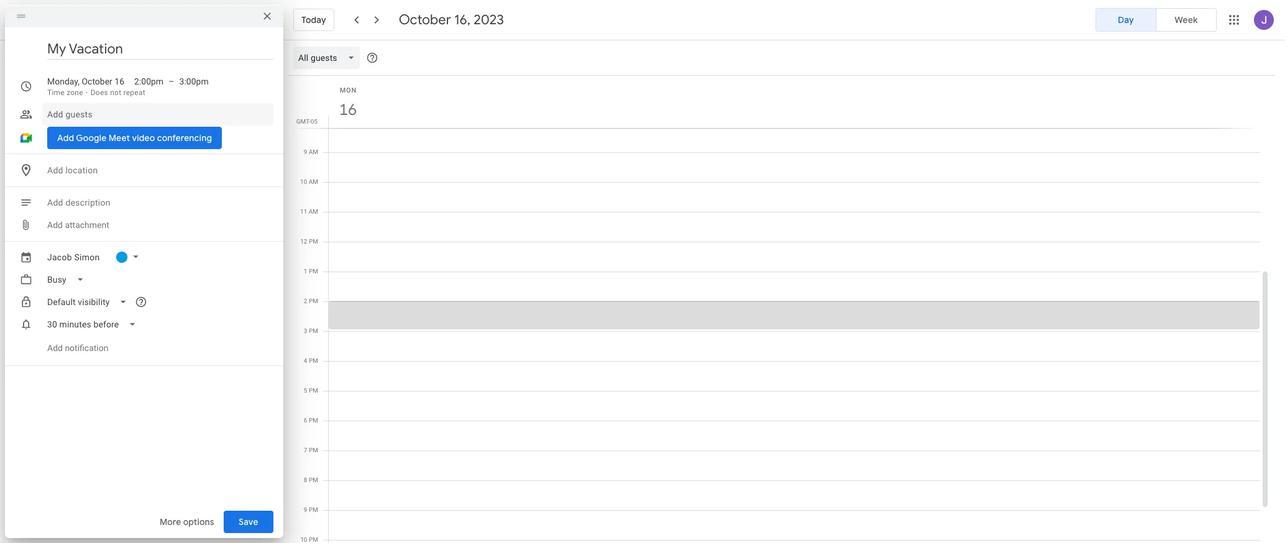Task type: describe. For each thing, give the bounding box(es) containing it.
2
[[304, 298, 307, 305]]

1 vertical spatial october
[[82, 76, 112, 86]]

gmt-05
[[296, 118, 318, 125]]

location
[[66, 165, 98, 175]]

pm for 12 pm
[[309, 238, 318, 245]]

16 grid
[[288, 76, 1271, 543]]

add description
[[47, 198, 110, 208]]

8 pm
[[304, 477, 318, 484]]

2:00pm
[[134, 76, 164, 86]]

2 pm
[[304, 298, 318, 305]]

description
[[66, 198, 110, 208]]

monday, october 16 element
[[334, 96, 362, 124]]

jacob
[[47, 252, 72, 262]]

Day radio
[[1096, 8, 1157, 32]]

1 pm
[[304, 268, 318, 275]]

3:00pm
[[179, 76, 209, 86]]

12
[[300, 238, 307, 245]]

4 pm
[[304, 358, 318, 364]]

mon 16
[[338, 86, 357, 120]]

pm for 7 pm
[[309, 447, 318, 454]]

5 pm
[[304, 387, 318, 394]]

11 am
[[300, 208, 318, 215]]

9 pm
[[304, 507, 318, 514]]

–
[[169, 76, 174, 86]]

9 for 9 pm
[[304, 507, 307, 514]]

16 inside mon 16
[[338, 99, 356, 120]]

simon
[[74, 252, 100, 262]]

6 pm
[[304, 417, 318, 424]]

Week radio
[[1156, 8, 1217, 32]]

pm for 1 pm
[[309, 268, 318, 275]]

pm for 6 pm
[[309, 417, 318, 424]]

10 am
[[300, 178, 318, 185]]

not
[[110, 88, 121, 97]]

add attachment
[[47, 220, 109, 230]]

6
[[304, 417, 307, 424]]

1 horizontal spatial october
[[399, 11, 451, 29]]

7 pm
[[304, 447, 318, 454]]

does
[[91, 88, 108, 97]]

gmt-
[[296, 118, 311, 125]]

add for add attachment
[[47, 220, 63, 230]]

7
[[304, 447, 307, 454]]

week
[[1175, 14, 1199, 25]]

add for add notification
[[47, 343, 63, 353]]

time
[[47, 88, 65, 97]]



Task type: vqa. For each thing, say whether or not it's contained in the screenshot.
second PM
yes



Task type: locate. For each thing, give the bounding box(es) containing it.
add left attachment
[[47, 220, 63, 230]]

today button
[[293, 5, 334, 35]]

day
[[1119, 14, 1135, 25]]

0 vertical spatial 16
[[115, 76, 124, 86]]

4
[[304, 358, 307, 364]]

october
[[399, 11, 451, 29], [82, 76, 112, 86]]

pm right 8
[[309, 477, 318, 484]]

5
[[304, 387, 307, 394]]

4 add from the top
[[47, 220, 63, 230]]

16 column header
[[328, 76, 1261, 128]]

1 pm from the top
[[309, 238, 318, 245]]

9 pm from the top
[[309, 477, 318, 484]]

12 pm
[[300, 238, 318, 245]]

am right 11
[[309, 208, 318, 215]]

pm right 12
[[309, 238, 318, 245]]

am right 10
[[309, 178, 318, 185]]

add location
[[47, 165, 98, 175]]

pm right 5
[[309, 387, 318, 394]]

8 pm from the top
[[309, 447, 318, 454]]

1 am from the top
[[309, 149, 318, 155]]

5 add from the top
[[47, 343, 63, 353]]

2023
[[474, 11, 504, 29]]

pm for 8 pm
[[309, 477, 318, 484]]

3 pm from the top
[[309, 298, 318, 305]]

0 horizontal spatial 16
[[115, 76, 124, 86]]

add notification button
[[42, 333, 113, 363]]

6 pm from the top
[[309, 387, 318, 394]]

add for add location
[[47, 165, 63, 175]]

mon
[[340, 86, 357, 95]]

1 horizontal spatial 16
[[338, 99, 356, 120]]

pm right 7
[[309, 447, 318, 454]]

0 vertical spatial am
[[309, 149, 318, 155]]

16 up does not repeat
[[115, 76, 124, 86]]

today
[[302, 14, 326, 25]]

10
[[300, 178, 307, 185]]

9
[[304, 149, 307, 155], [304, 507, 307, 514]]

attachment
[[65, 220, 109, 230]]

pm right 3
[[309, 328, 318, 335]]

pm right 6 at the left of page
[[309, 417, 318, 424]]

pm right 1 at the left of the page
[[309, 268, 318, 275]]

16,
[[455, 11, 471, 29]]

add
[[47, 109, 63, 119], [47, 165, 63, 175], [47, 198, 63, 208], [47, 220, 63, 230], [47, 343, 63, 353]]

2:00pm – 3:00pm
[[134, 76, 209, 86]]

1
[[304, 268, 307, 275]]

3 am from the top
[[309, 208, 318, 215]]

am for 9 am
[[309, 149, 318, 155]]

add for add guests
[[47, 109, 63, 119]]

5 pm from the top
[[309, 358, 318, 364]]

guests
[[66, 109, 93, 119]]

add notification
[[47, 343, 108, 353]]

9 down 8
[[304, 507, 307, 514]]

2 am from the top
[[309, 178, 318, 185]]

repeat
[[123, 88, 145, 97]]

pm for 4 pm
[[309, 358, 318, 364]]

monday, october 16
[[47, 76, 124, 86]]

pm for 9 pm
[[309, 507, 318, 514]]

add inside "dropdown button"
[[47, 165, 63, 175]]

add left location
[[47, 165, 63, 175]]

option group containing day
[[1096, 8, 1217, 32]]

option group
[[1096, 8, 1217, 32]]

4 pm from the top
[[309, 328, 318, 335]]

add left "notification"
[[47, 343, 63, 353]]

1 9 from the top
[[304, 149, 307, 155]]

monday,
[[47, 76, 80, 86]]

8
[[304, 477, 307, 484]]

zone
[[67, 88, 83, 97]]

3 add from the top
[[47, 198, 63, 208]]

pm right 2
[[309, 298, 318, 305]]

october up does
[[82, 76, 112, 86]]

Add title text field
[[47, 40, 274, 58]]

add down time
[[47, 109, 63, 119]]

add up add attachment
[[47, 198, 63, 208]]

0 vertical spatial october
[[399, 11, 451, 29]]

3
[[304, 328, 307, 335]]

9 am
[[304, 149, 318, 155]]

05
[[311, 118, 318, 125]]

add guests
[[47, 109, 93, 119]]

notification
[[65, 343, 108, 353]]

None field
[[293, 47, 365, 69], [42, 269, 94, 291], [42, 291, 137, 313], [42, 313, 146, 336], [293, 47, 365, 69], [42, 269, 94, 291], [42, 291, 137, 313], [42, 313, 146, 336]]

pm for 5 pm
[[309, 387, 318, 394]]

add location button
[[42, 159, 274, 182]]

pm for 2 pm
[[309, 298, 318, 305]]

2 9 from the top
[[304, 507, 307, 514]]

am for 11 am
[[309, 208, 318, 215]]

9 for 9 am
[[304, 149, 307, 155]]

time zone
[[47, 88, 83, 97]]

pm down 8 pm
[[309, 507, 318, 514]]

add attachment button
[[42, 214, 114, 236]]

am for 10 am
[[309, 178, 318, 185]]

7 pm from the top
[[309, 417, 318, 424]]

16
[[115, 76, 124, 86], [338, 99, 356, 120]]

does not repeat
[[91, 88, 145, 97]]

3 pm
[[304, 328, 318, 335]]

1 vertical spatial 16
[[338, 99, 356, 120]]

pm right "4"
[[309, 358, 318, 364]]

jacob simon
[[47, 252, 100, 262]]

2 vertical spatial am
[[309, 208, 318, 215]]

16 down mon
[[338, 99, 356, 120]]

2 pm from the top
[[309, 268, 318, 275]]

0 horizontal spatial october
[[82, 76, 112, 86]]

1 vertical spatial 9
[[304, 507, 307, 514]]

pm for 3 pm
[[309, 328, 318, 335]]

2 add from the top
[[47, 165, 63, 175]]

10 pm from the top
[[309, 507, 318, 514]]

add for add description
[[47, 198, 63, 208]]

am up 10 am
[[309, 149, 318, 155]]

october 16, 2023
[[399, 11, 504, 29]]

pm
[[309, 238, 318, 245], [309, 268, 318, 275], [309, 298, 318, 305], [309, 328, 318, 335], [309, 358, 318, 364], [309, 387, 318, 394], [309, 417, 318, 424], [309, 447, 318, 454], [309, 477, 318, 484], [309, 507, 318, 514]]

october left 16,
[[399, 11, 451, 29]]

am
[[309, 149, 318, 155], [309, 178, 318, 185], [309, 208, 318, 215]]

to element
[[169, 75, 174, 88]]

add description button
[[42, 192, 274, 214]]

add guests button
[[42, 103, 274, 126]]

9 up 10
[[304, 149, 307, 155]]

0 vertical spatial 9
[[304, 149, 307, 155]]

11
[[300, 208, 307, 215]]

1 vertical spatial am
[[309, 178, 318, 185]]

1 add from the top
[[47, 109, 63, 119]]



